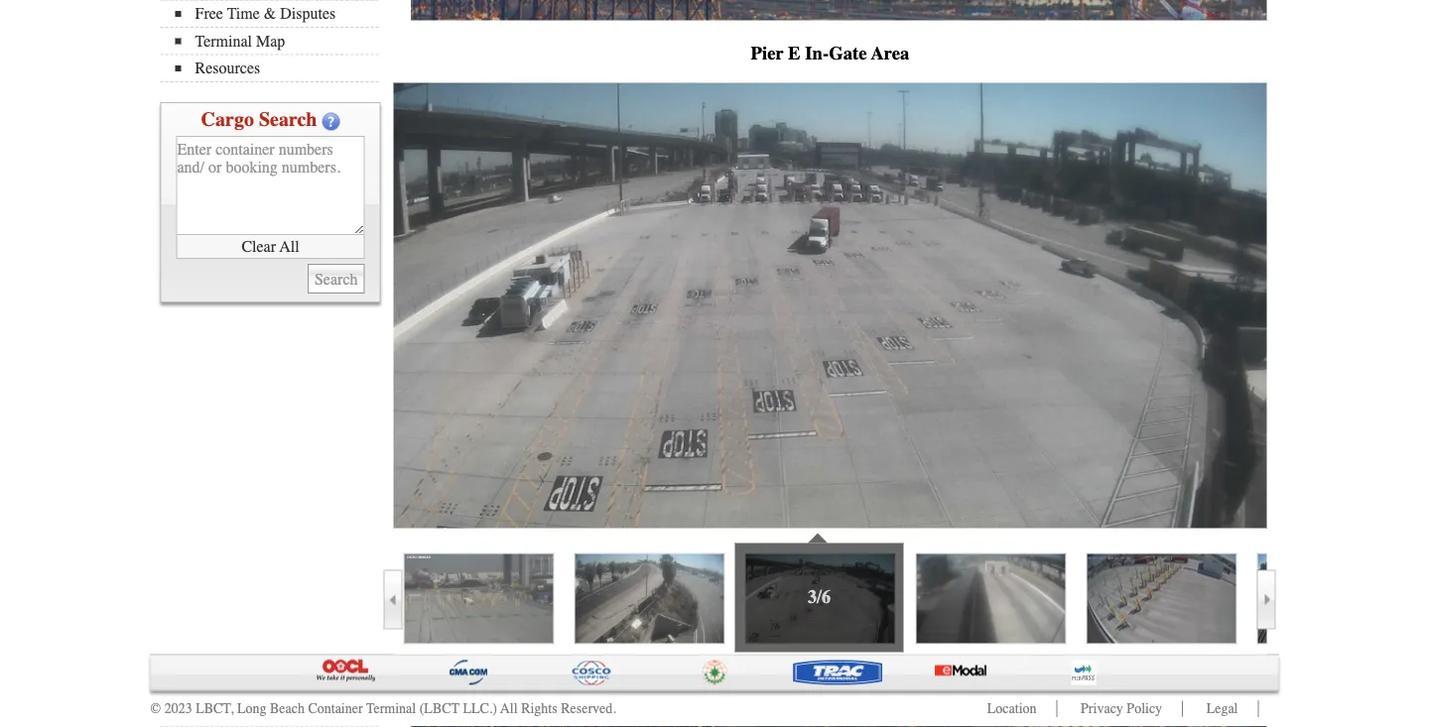 Task type: describe. For each thing, give the bounding box(es) containing it.
reserved.
[[561, 702, 616, 718]]

&
[[264, 5, 276, 23]]

gate
[[829, 43, 867, 65]]

legal
[[1207, 702, 1239, 718]]

long
[[237, 702, 267, 718]]

e
[[788, 43, 801, 65]]

pier e in-gate area
[[751, 43, 910, 65]]

menu bar containing free time & disputes
[[160, 0, 389, 83]]

container
[[308, 702, 363, 718]]

area
[[872, 43, 910, 65]]

beach
[[270, 702, 305, 718]]

clear all button
[[176, 236, 365, 260]]

lbct,
[[196, 702, 234, 718]]

2023
[[164, 702, 192, 718]]

free time & disputes terminal map resources
[[195, 5, 336, 78]]

3/6
[[808, 588, 831, 609]]

rights
[[521, 702, 558, 718]]

©
[[150, 702, 161, 718]]

map
[[256, 32, 285, 51]]

privacy policy
[[1081, 702, 1163, 718]]

© 2023 lbct, long beach container terminal (lbct llc.) all rights reserved.
[[150, 702, 616, 718]]

llc.)
[[463, 702, 497, 718]]

all inside button
[[280, 238, 299, 256]]

location link
[[988, 702, 1037, 718]]

resources link
[[175, 60, 379, 78]]

pier
[[751, 43, 784, 65]]

legal link
[[1207, 702, 1239, 718]]

search
[[259, 109, 317, 132]]



Task type: vqa. For each thing, say whether or not it's contained in the screenshot.
Clear All "button"
yes



Task type: locate. For each thing, give the bounding box(es) containing it.
terminal
[[195, 32, 252, 51], [366, 702, 416, 718]]

location
[[988, 702, 1037, 718]]

terminal left (lbct
[[366, 702, 416, 718]]

terminal up resources in the left top of the page
[[195, 32, 252, 51]]

policy
[[1127, 702, 1163, 718]]

clear
[[242, 238, 276, 256]]

0 vertical spatial terminal
[[195, 32, 252, 51]]

cargo
[[201, 109, 254, 132]]

1 horizontal spatial terminal
[[366, 702, 416, 718]]

cargo search
[[201, 109, 317, 132]]

resources
[[195, 60, 260, 78]]

free time & disputes link
[[175, 5, 379, 23]]

Enter container numbers and/ or booking numbers.  text field
[[176, 137, 365, 236]]

privacy policy link
[[1081, 702, 1163, 718]]

terminal map link
[[175, 32, 379, 51]]

time
[[227, 5, 260, 23]]

1 vertical spatial terminal
[[366, 702, 416, 718]]

1 vertical spatial all
[[501, 702, 518, 718]]

in-
[[805, 43, 829, 65]]

0 vertical spatial all
[[280, 238, 299, 256]]

menu item
[[160, 0, 379, 1]]

menu bar
[[160, 0, 389, 83]]

1 horizontal spatial all
[[501, 702, 518, 718]]

None submit
[[308, 265, 365, 294]]

clear all
[[242, 238, 299, 256]]

privacy
[[1081, 702, 1124, 718]]

0 horizontal spatial all
[[280, 238, 299, 256]]

disputes
[[280, 5, 336, 23]]

all
[[280, 238, 299, 256], [501, 702, 518, 718]]

all right llc.)
[[501, 702, 518, 718]]

0 horizontal spatial terminal
[[195, 32, 252, 51]]

free
[[195, 5, 223, 23]]

terminal inside free time & disputes terminal map resources
[[195, 32, 252, 51]]

(lbct
[[420, 702, 460, 718]]

all right clear
[[280, 238, 299, 256]]



